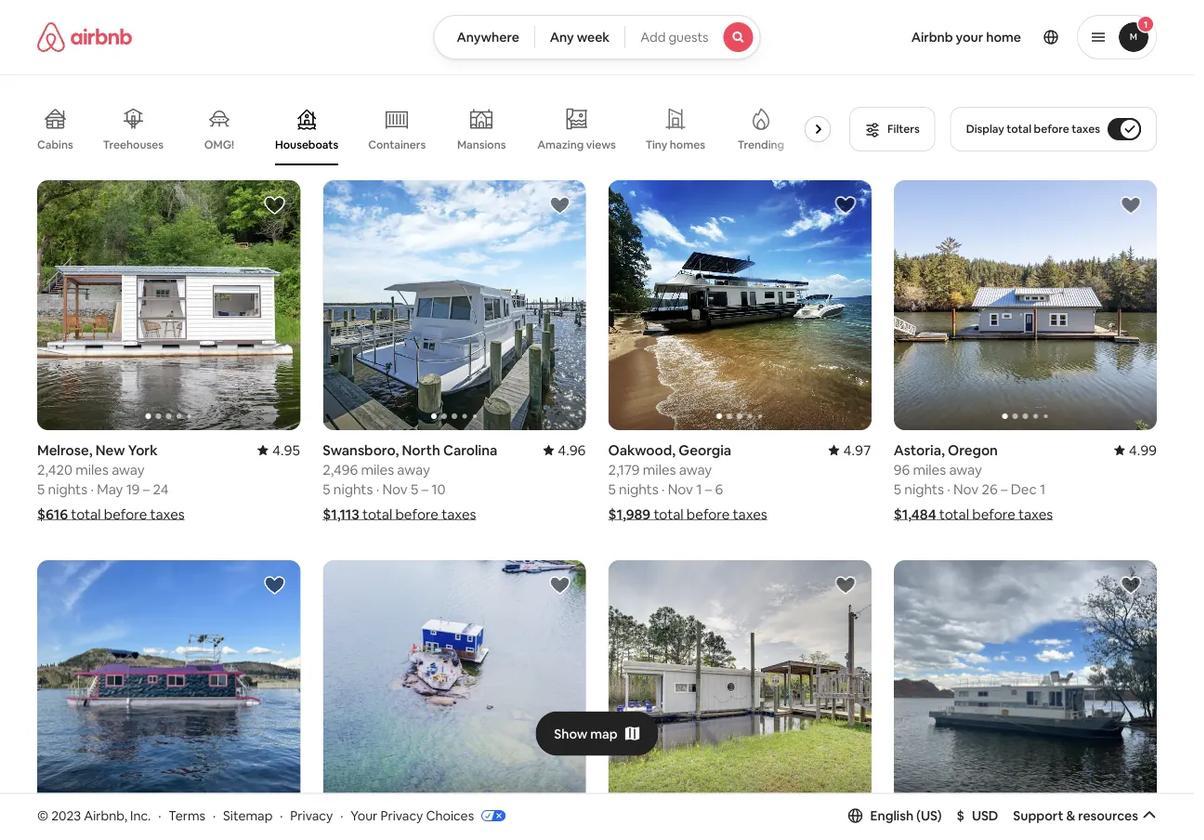 Task type: vqa. For each thing, say whether or not it's contained in the screenshot.


Task type: describe. For each thing, give the bounding box(es) containing it.
melrose,
[[37, 441, 92, 459]]

away inside swansboro, north carolina 2,496 miles away 5 nights · nov 5 – 10 $1,113 total before taxes
[[397, 461, 430, 479]]

$616
[[37, 505, 68, 523]]

filters button
[[849, 107, 935, 151]]

add
[[640, 29, 666, 46]]

astoria, oregon 96 miles away 5 nights · nov 26 – dec 1 $1,484 total before taxes
[[894, 441, 1053, 523]]

2023
[[51, 807, 81, 824]]

north
[[402, 441, 440, 459]]

tiny homes
[[646, 138, 705, 152]]

– inside swansboro, north carolina 2,496 miles away 5 nights · nov 5 – 10 $1,113 total before taxes
[[421, 480, 428, 498]]

taxes for swansboro, north carolina 2,496 miles away 5 nights · nov 5 – 10 $1,113 total before taxes
[[442, 505, 476, 523]]

houseboats
[[275, 137, 338, 152]]

1 inside dropdown button
[[1144, 18, 1148, 30]]

airbnb,
[[84, 807, 127, 824]]

airbnb your home link
[[900, 18, 1032, 57]]

· inside astoria, oregon 96 miles away 5 nights · nov 26 – dec 1 $1,484 total before taxes
[[947, 480, 950, 498]]

$
[[957, 807, 965, 824]]

taxes inside oakwood, georgia 2,179 miles away 5 nights · nov 1 – 6 $1,989 total before taxes
[[733, 505, 767, 523]]

· inside "melrose, new york 2,420 miles away 5 nights · may 19 – 24 $616 total before taxes"
[[90, 480, 94, 498]]

away inside astoria, oregon 96 miles away 5 nights · nov 26 – dec 1 $1,484 total before taxes
[[949, 461, 982, 479]]

views
[[586, 137, 616, 152]]

26
[[982, 480, 998, 498]]

2,496
[[323, 461, 358, 479]]

trending
[[738, 138, 784, 152]]

nov for 96 miles away
[[953, 480, 979, 498]]

miles inside swansboro, north carolina 2,496 miles away 5 nights · nov 5 – 10 $1,113 total before taxes
[[361, 461, 394, 479]]

miles inside oakwood, georgia 2,179 miles away 5 nights · nov 1 – 6 $1,989 total before taxes
[[643, 461, 676, 479]]

miles inside "melrose, new york 2,420 miles away 5 nights · may 19 – 24 $616 total before taxes"
[[75, 461, 109, 479]]

$1,113
[[323, 505, 359, 523]]

add guests
[[640, 29, 709, 46]]

4.95
[[272, 441, 300, 459]]

guests
[[669, 29, 709, 46]]

4.97
[[843, 441, 871, 459]]

display total before taxes
[[966, 122, 1100, 136]]

support & resources
[[1013, 807, 1138, 824]]

©
[[37, 807, 48, 824]]

&
[[1066, 807, 1075, 824]]

total for melrose, new york 2,420 miles away 5 nights · may 19 – 24 $616 total before taxes
[[71, 505, 101, 523]]

any week
[[550, 29, 610, 46]]

$ usd
[[957, 807, 998, 824]]

5 inside oakwood, georgia 2,179 miles away 5 nights · nov 1 – 6 $1,989 total before taxes
[[608, 480, 616, 498]]

filters
[[888, 122, 920, 136]]

5.0 out of 5 average rating image
[[837, 822, 871, 838]]

your
[[351, 807, 378, 824]]

add to wishlist: melrose, new york image
[[263, 194, 286, 217]]

any week button
[[534, 15, 626, 59]]

support
[[1013, 807, 1064, 824]]

· inside oakwood, georgia 2,179 miles away 5 nights · nov 1 – 6 $1,989 total before taxes
[[662, 480, 665, 498]]

4.96
[[558, 441, 586, 459]]

total inside oakwood, georgia 2,179 miles away 5 nights · nov 1 – 6 $1,989 total before taxes
[[654, 505, 684, 523]]

· right inc.
[[158, 807, 161, 824]]

none search field containing anywhere
[[433, 15, 761, 59]]

amazing views
[[537, 137, 616, 152]]

96
[[894, 461, 910, 479]]

taxes for astoria, oregon 96 miles away 5 nights · nov 26 – dec 1 $1,484 total before taxes
[[1018, 505, 1053, 523]]

may
[[97, 480, 123, 498]]

mansions
[[457, 138, 506, 152]]

total inside button
[[1007, 122, 1032, 136]]

– inside "melrose, new york 2,420 miles away 5 nights · may 19 – 24 $616 total before taxes"
[[143, 480, 150, 498]]

– inside astoria, oregon 96 miles away 5 nights · nov 26 – dec 1 $1,484 total before taxes
[[1001, 480, 1008, 498]]

5 inside astoria, oregon 96 miles away 5 nights · nov 26 – dec 1 $1,484 total before taxes
[[894, 480, 901, 498]]

week
[[577, 29, 610, 46]]

4.99
[[1129, 441, 1157, 459]]

display
[[966, 122, 1004, 136]]

6
[[715, 480, 723, 498]]

nights inside swansboro, north carolina 2,496 miles away 5 nights · nov 5 – 10 $1,113 total before taxes
[[333, 480, 373, 498]]

display total before taxes button
[[950, 107, 1157, 151]]

oakwood,
[[608, 441, 676, 459]]

nights inside astoria, oregon 96 miles away 5 nights · nov 26 – dec 1 $1,484 total before taxes
[[904, 480, 944, 498]]

away inside "melrose, new york 2,420 miles away 5 nights · may 19 – 24 $616 total before taxes"
[[112, 461, 145, 479]]

your privacy choices
[[351, 807, 474, 824]]

terms
[[168, 807, 205, 824]]

5 inside "melrose, new york 2,420 miles away 5 nights · may 19 – 24 $616 total before taxes"
[[37, 480, 45, 498]]

carolina
[[443, 441, 497, 459]]

2 privacy from the left
[[380, 807, 423, 824]]

10
[[431, 480, 446, 498]]

sitemap link
[[223, 807, 273, 824]]

usd
[[972, 807, 998, 824]]

taxes for melrose, new york 2,420 miles away 5 nights · may 19 – 24 $616 total before taxes
[[150, 505, 185, 523]]

(us)
[[916, 807, 942, 824]]

profile element
[[783, 0, 1157, 74]]



Task type: locate. For each thing, give the bounding box(es) containing it.
show map
[[554, 725, 618, 742]]

your
[[956, 29, 983, 46]]

away down north
[[397, 461, 430, 479]]

4.95 out of 5 average rating image
[[257, 441, 300, 459]]

1 – from the left
[[143, 480, 150, 498]]

2,179
[[608, 461, 640, 479]]

4 miles from the left
[[913, 461, 946, 479]]

· left privacy link
[[280, 807, 283, 824]]

2 nights from the left
[[333, 480, 373, 498]]

1 away from the left
[[112, 461, 145, 479]]

None search field
[[433, 15, 761, 59]]

amazing
[[537, 137, 584, 152]]

nov for 2,179 miles away
[[668, 480, 693, 498]]

miles inside astoria, oregon 96 miles away 5 nights · nov 26 – dec 1 $1,484 total before taxes
[[913, 461, 946, 479]]

georgia
[[679, 441, 731, 459]]

24
[[153, 480, 169, 498]]

away down the oregon at the right bottom of the page
[[949, 461, 982, 479]]

airbnb your home
[[911, 29, 1021, 46]]

nights inside "melrose, new york 2,420 miles away 5 nights · may 19 – 24 $616 total before taxes"
[[48, 480, 87, 498]]

privacy
[[290, 807, 333, 824], [380, 807, 423, 824]]

total
[[1007, 122, 1032, 136], [71, 505, 101, 523], [362, 505, 392, 523], [654, 505, 684, 523], [939, 505, 969, 523]]

resources
[[1078, 807, 1138, 824]]

1 horizontal spatial nov
[[668, 480, 693, 498]]

melrose, new york 2,420 miles away 5 nights · may 19 – 24 $616 total before taxes
[[37, 441, 185, 523]]

nights down 2,179
[[619, 480, 658, 498]]

5 down 2,496
[[323, 480, 330, 498]]

terms link
[[168, 807, 205, 824]]

· right the terms link on the left bottom of the page
[[213, 807, 216, 824]]

anywhere
[[457, 29, 519, 46]]

add to wishlist: oakwood, georgia image
[[834, 194, 857, 217]]

total right display
[[1007, 122, 1032, 136]]

5 down 2,420 at the left bottom
[[37, 480, 45, 498]]

english (us)
[[870, 807, 942, 824]]

add to wishlist: alcova, wyoming image
[[1120, 574, 1142, 597]]

$1,989
[[608, 505, 651, 523]]

support & resources button
[[1013, 807, 1157, 824]]

containers
[[368, 138, 426, 152]]

any
[[550, 29, 574, 46]]

privacy left your
[[290, 807, 333, 824]]

total for swansboro, north carolina 2,496 miles away 5 nights · nov 5 – 10 $1,113 total before taxes
[[362, 505, 392, 523]]

5 down 96
[[894, 480, 901, 498]]

· left your
[[340, 807, 343, 824]]

before
[[1034, 122, 1069, 136], [104, 505, 147, 523], [395, 505, 439, 523], [687, 505, 730, 523], [972, 505, 1015, 523]]

total right $1,484
[[939, 505, 969, 523]]

· down oakwood,
[[662, 480, 665, 498]]

before inside button
[[1034, 122, 1069, 136]]

york
[[128, 441, 158, 459]]

before right display
[[1034, 122, 1069, 136]]

1
[[1144, 18, 1148, 30], [696, 480, 702, 498], [1040, 480, 1046, 498]]

nov
[[382, 480, 408, 498], [668, 480, 693, 498], [953, 480, 979, 498]]

2 horizontal spatial nov
[[953, 480, 979, 498]]

oregon
[[948, 441, 998, 459]]

away up 19 at the bottom left of the page
[[112, 461, 145, 479]]

swansboro, north carolina 2,496 miles away 5 nights · nov 5 – 10 $1,113 total before taxes
[[323, 441, 497, 523]]

3 nights from the left
[[619, 480, 658, 498]]

2 nov from the left
[[668, 480, 693, 498]]

2 horizontal spatial 1
[[1144, 18, 1148, 30]]

nov inside astoria, oregon 96 miles away 5 nights · nov 26 – dec 1 $1,484 total before taxes
[[953, 480, 979, 498]]

3 5 from the left
[[411, 480, 418, 498]]

· down swansboro,
[[376, 480, 379, 498]]

nov left 26
[[953, 480, 979, 498]]

before for astoria, oregon 96 miles away 5 nights · nov 26 – dec 1 $1,484 total before taxes
[[972, 505, 1015, 523]]

2 – from the left
[[421, 480, 428, 498]]

miles up may
[[75, 461, 109, 479]]

miles down oakwood,
[[643, 461, 676, 479]]

· left 26
[[947, 480, 950, 498]]

1 horizontal spatial 1
[[1040, 480, 1046, 498]]

taxes inside "melrose, new york 2,420 miles away 5 nights · may 19 – 24 $616 total before taxes"
[[150, 505, 185, 523]]

4 – from the left
[[1001, 480, 1008, 498]]

taxes inside astoria, oregon 96 miles away 5 nights · nov 26 – dec 1 $1,484 total before taxes
[[1018, 505, 1053, 523]]

0 horizontal spatial privacy
[[290, 807, 333, 824]]

– left 10
[[421, 480, 428, 498]]

nov left 10
[[382, 480, 408, 498]]

nights down 2,496
[[333, 480, 373, 498]]

group containing houseboats
[[37, 93, 838, 165]]

tiny
[[646, 138, 667, 152]]

away down the georgia
[[679, 461, 712, 479]]

© 2023 airbnb, inc. ·
[[37, 807, 161, 824]]

nights inside oakwood, georgia 2,179 miles away 5 nights · nov 1 – 6 $1,989 total before taxes
[[619, 480, 658, 498]]

4 5 from the left
[[608, 480, 616, 498]]

0 horizontal spatial nov
[[382, 480, 408, 498]]

group
[[37, 93, 838, 165], [37, 180, 300, 430], [323, 180, 586, 430], [608, 180, 871, 430], [894, 180, 1157, 430], [37, 560, 300, 810], [323, 560, 586, 810], [608, 560, 871, 810], [894, 560, 1157, 810]]

2 miles from the left
[[361, 461, 394, 479]]

1 miles from the left
[[75, 461, 109, 479]]

nights up $1,484
[[904, 480, 944, 498]]

show
[[554, 725, 588, 742]]

add to wishlist: bay st. louis, mississippi image
[[834, 574, 857, 597]]

5
[[37, 480, 45, 498], [323, 480, 330, 498], [411, 480, 418, 498], [608, 480, 616, 498], [894, 480, 901, 498]]

anywhere button
[[433, 15, 535, 59]]

treehouses
[[103, 138, 164, 152]]

away inside oakwood, georgia 2,179 miles away 5 nights · nov 1 – 6 $1,989 total before taxes
[[679, 461, 712, 479]]

· inside swansboro, north carolina 2,496 miles away 5 nights · nov 5 – 10 $1,113 total before taxes
[[376, 480, 379, 498]]

show map button
[[536, 711, 659, 756]]

homes
[[670, 138, 705, 152]]

$1,484
[[894, 505, 936, 523]]

add to wishlist: mallorytown, canada image
[[549, 574, 571, 597]]

taxes inside button
[[1072, 122, 1100, 136]]

1 privacy from the left
[[290, 807, 333, 824]]

add to wishlist: astoria, oregon image
[[1120, 194, 1142, 217]]

3 – from the left
[[705, 480, 712, 498]]

before inside swansboro, north carolina 2,496 miles away 5 nights · nov 5 – 10 $1,113 total before taxes
[[395, 505, 439, 523]]

english (us) button
[[848, 807, 942, 824]]

3 away from the left
[[679, 461, 712, 479]]

–
[[143, 480, 150, 498], [421, 480, 428, 498], [705, 480, 712, 498], [1001, 480, 1008, 498]]

before down 19 at the bottom left of the page
[[104, 505, 147, 523]]

omg!
[[204, 138, 234, 152]]

1 button
[[1077, 15, 1157, 59]]

5 left 10
[[411, 480, 418, 498]]

before inside oakwood, georgia 2,179 miles away 5 nights · nov 1 – 6 $1,989 total before taxes
[[687, 505, 730, 523]]

2,420
[[37, 461, 72, 479]]

total right $616
[[71, 505, 101, 523]]

total inside "melrose, new york 2,420 miles away 5 nights · may 19 – 24 $616 total before taxes"
[[71, 505, 101, 523]]

0 horizontal spatial 1
[[696, 480, 702, 498]]

– inside oakwood, georgia 2,179 miles away 5 nights · nov 1 – 6 $1,989 total before taxes
[[705, 480, 712, 498]]

4.96 out of 5 average rating image
[[543, 441, 586, 459]]

5 5 from the left
[[894, 480, 901, 498]]

nov inside oakwood, georgia 2,179 miles away 5 nights · nov 1 – 6 $1,989 total before taxes
[[668, 480, 693, 498]]

19
[[126, 480, 140, 498]]

before for swansboro, north carolina 2,496 miles away 5 nights · nov 5 – 10 $1,113 total before taxes
[[395, 505, 439, 523]]

4.97 out of 5 average rating image
[[828, 441, 871, 459]]

new
[[95, 441, 125, 459]]

home
[[986, 29, 1021, 46]]

english
[[870, 807, 914, 824]]

add guests button
[[625, 15, 761, 59]]

before down 26
[[972, 505, 1015, 523]]

sitemap
[[223, 807, 273, 824]]

taxes
[[1072, 122, 1100, 136], [150, 505, 185, 523], [442, 505, 476, 523], [733, 505, 767, 523], [1018, 505, 1053, 523]]

4.99 out of 5 average rating image
[[1114, 441, 1157, 459]]

– left 6
[[705, 480, 712, 498]]

2 5 from the left
[[323, 480, 330, 498]]

3 miles from the left
[[643, 461, 676, 479]]

1 horizontal spatial privacy
[[380, 807, 423, 824]]

before for melrose, new york 2,420 miles away 5 nights · may 19 – 24 $616 total before taxes
[[104, 505, 147, 523]]

add to wishlist: kelowna, canada image
[[263, 574, 286, 597]]

1 inside astoria, oregon 96 miles away 5 nights · nov 26 – dec 1 $1,484 total before taxes
[[1040, 480, 1046, 498]]

total for astoria, oregon 96 miles away 5 nights · nov 26 – dec 1 $1,484 total before taxes
[[939, 505, 969, 523]]

1 5 from the left
[[37, 480, 45, 498]]

total right $1,989
[[654, 505, 684, 523]]

astoria,
[[894, 441, 945, 459]]

swansboro,
[[323, 441, 399, 459]]

1 nov from the left
[[382, 480, 408, 498]]

before down 6
[[687, 505, 730, 523]]

– right 19 at the bottom left of the page
[[143, 480, 150, 498]]

away
[[112, 461, 145, 479], [397, 461, 430, 479], [679, 461, 712, 479], [949, 461, 982, 479]]

nights
[[48, 480, 87, 498], [333, 480, 373, 498], [619, 480, 658, 498], [904, 480, 944, 498]]

nov inside swansboro, north carolina 2,496 miles away 5 nights · nov 5 – 10 $1,113 total before taxes
[[382, 480, 408, 498]]

before inside "melrose, new york 2,420 miles away 5 nights · may 19 – 24 $616 total before taxes"
[[104, 505, 147, 523]]

cabins
[[37, 138, 73, 152]]

dec
[[1011, 480, 1037, 498]]

miles down swansboro,
[[361, 461, 394, 479]]

4 nights from the left
[[904, 480, 944, 498]]

your privacy choices link
[[351, 807, 506, 825]]

privacy right your
[[380, 807, 423, 824]]

3 nov from the left
[[953, 480, 979, 498]]

· left may
[[90, 480, 94, 498]]

before down 10
[[395, 505, 439, 523]]

oakwood, georgia 2,179 miles away 5 nights · nov 1 – 6 $1,989 total before taxes
[[608, 441, 767, 523]]

airbnb
[[911, 29, 953, 46]]

nights down 2,420 at the left bottom
[[48, 480, 87, 498]]

map
[[590, 725, 618, 742]]

privacy link
[[290, 807, 333, 824]]

2 away from the left
[[397, 461, 430, 479]]

1 inside oakwood, georgia 2,179 miles away 5 nights · nov 1 – 6 $1,989 total before taxes
[[696, 480, 702, 498]]

choices
[[426, 807, 474, 824]]

total inside astoria, oregon 96 miles away 5 nights · nov 26 – dec 1 $1,484 total before taxes
[[939, 505, 969, 523]]

– right 26
[[1001, 480, 1008, 498]]

1 nights from the left
[[48, 480, 87, 498]]

4 away from the left
[[949, 461, 982, 479]]

before inside astoria, oregon 96 miles away 5 nights · nov 26 – dec 1 $1,484 total before taxes
[[972, 505, 1015, 523]]

total inside swansboro, north carolina 2,496 miles away 5 nights · nov 5 – 10 $1,113 total before taxes
[[362, 505, 392, 523]]

add to wishlist: swansboro, north carolina image
[[549, 194, 571, 217]]

total right the '$1,113'
[[362, 505, 392, 523]]

5 down 2,179
[[608, 480, 616, 498]]

nov left 6
[[668, 480, 693, 498]]

inc.
[[130, 807, 151, 824]]

miles down astoria,
[[913, 461, 946, 479]]

terms · sitemap · privacy
[[168, 807, 333, 824]]

taxes inside swansboro, north carolina 2,496 miles away 5 nights · nov 5 – 10 $1,113 total before taxes
[[442, 505, 476, 523]]



